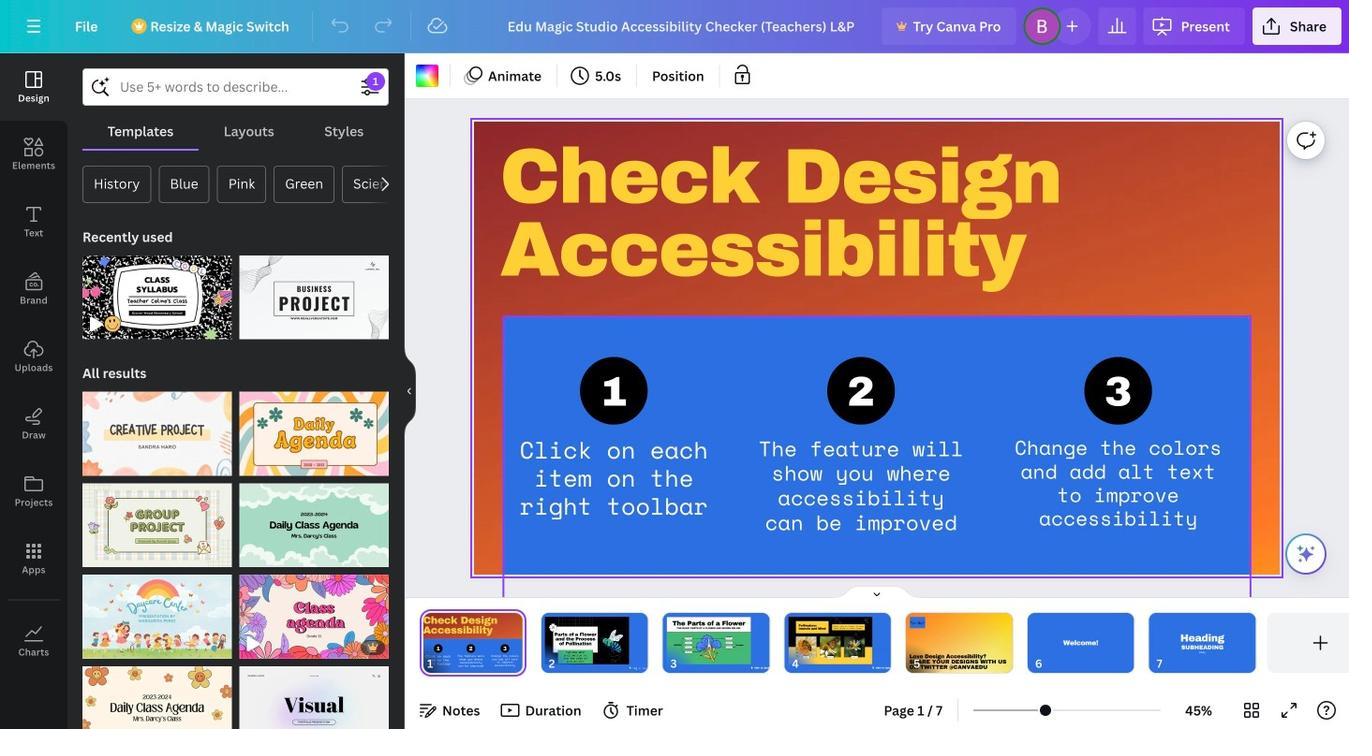 Task type: describe. For each thing, give the bounding box(es) containing it.
main menu bar
[[0, 0, 1349, 53]]

grey minimalist business project presentation group
[[239, 245, 389, 340]]

hide image
[[404, 347, 416, 437]]

green colorful cute aesthetic group project presentation group
[[82, 473, 232, 568]]

Use 5+ words to describe... search field
[[120, 69, 351, 105]]

orange and yellow retro flower power daily class agenda template group
[[82, 656, 232, 730]]

Zoom button
[[1168, 696, 1229, 726]]

side panel tab list
[[0, 53, 67, 676]]

orange groovy retro daily agenda presentation group
[[239, 381, 389, 476]]



Task type: vqa. For each thing, say whether or not it's contained in the screenshot.
Multicolor Clouds Daily Class Agenda Template group
yes



Task type: locate. For each thing, give the bounding box(es) containing it.
colorful watercolor creative project presentation group
[[82, 381, 232, 476]]

blue green colorful daycare center presentation group
[[82, 564, 232, 659]]

Design title text field
[[492, 7, 875, 45]]

no colour image
[[416, 65, 438, 87]]

hide pages image
[[832, 586, 922, 601]]

multicolor clouds daily class agenda template group
[[239, 473, 389, 568]]

page 1 image
[[420, 614, 526, 674]]

colorful floral illustrative class agenda presentation group
[[239, 564, 389, 659]]

gradient minimal portfolio proposal presentation group
[[239, 656, 389, 730]]

colorful scrapbook nostalgia class syllabus blank education presentation group
[[82, 245, 232, 340]]

Page title text field
[[441, 655, 449, 674]]

canva assistant image
[[1295, 543, 1317, 566]]



